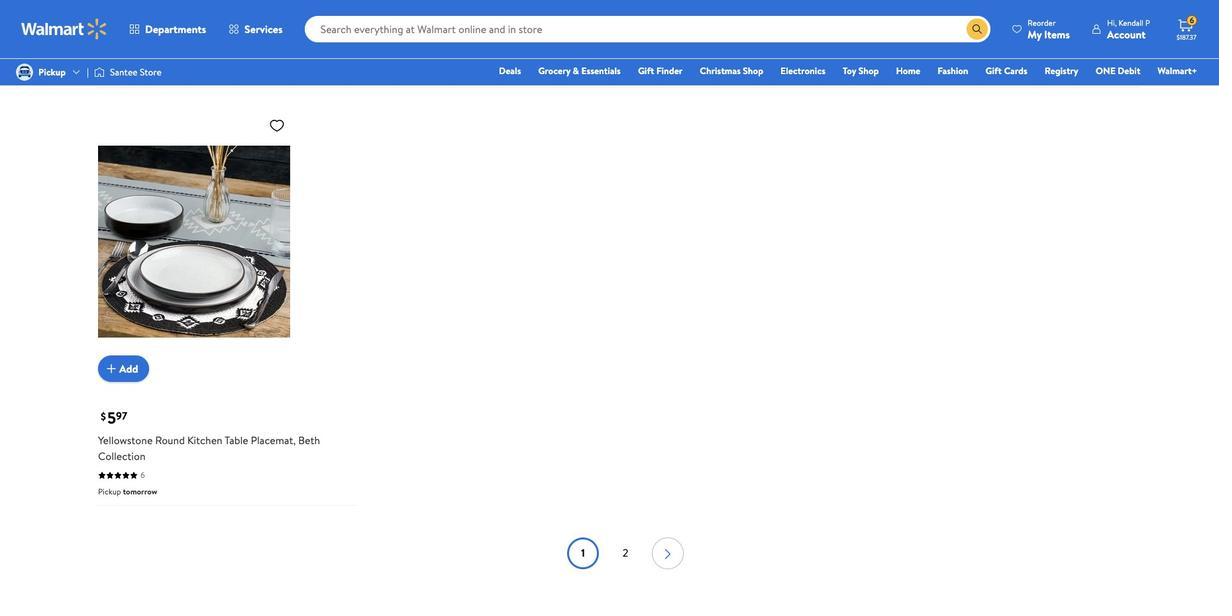 Task type: vqa. For each thing, say whether or not it's contained in the screenshot.
Electronics
yes



Task type: locate. For each thing, give the bounding box(es) containing it.
1 better from the left
[[359, 15, 389, 30]]

kitchen right round
[[187, 434, 223, 448]]

tomorrow for homes
[[906, 68, 941, 80]]

homes inside better homes & garden monday square fabric napkin set, beige, 20"w x 20"l, 4 pieces
[[391, 15, 424, 30]]

0 vertical spatial yellowstone
[[98, 15, 153, 30]]

tomorrow up santee store
[[123, 53, 157, 64]]

table
[[193, 15, 216, 30], [225, 434, 248, 448]]

1 homes from the left
[[391, 15, 424, 30]]

0 vertical spatial 1
[[743, 31, 746, 46]]

finder
[[657, 64, 683, 78]]

pack inside better homes & gardens 100% pure essential oils: lavender, peppermint, & lemon, 3 pack x 15ml
[[1041, 31, 1063, 46]]

add button
[[98, 356, 149, 383]]

1 horizontal spatial  image
[[94, 66, 105, 79]]

2 gift from the left
[[986, 64, 1002, 78]]

1 x from the left
[[473, 31, 478, 46]]

essentials
[[582, 64, 621, 78]]

homes up set,
[[391, 15, 424, 30]]

1 horizontal spatial 1
[[743, 31, 746, 46]]

1 vertical spatial 1
[[581, 546, 585, 561]]

yellowstone round kitchen table placemat, beth collection
[[98, 434, 320, 464]]

pack right 3
[[1041, 31, 1063, 46]]

1 horizontal spatial homes
[[914, 15, 946, 30]]

0 horizontal spatial pack
[[767, 31, 788, 46]]

0 vertical spatial table
[[193, 15, 216, 30]]

monday
[[472, 15, 509, 30]]

christmas shop link
[[694, 64, 770, 78]]

1 yellowstone from the top
[[98, 15, 153, 30]]

pure
[[1025, 15, 1046, 30]]

gift left cards
[[986, 64, 1002, 78]]

tomorrow down round
[[123, 487, 157, 498]]

pickup tomorrow for better homes & gardens 100% pure essential oils: lavender, peppermint, & lemon, 3 pack x 15ml
[[882, 68, 941, 80]]

6 inside 6 $187.37
[[1190, 15, 1195, 26]]

6 for 6 $187.37
[[1190, 15, 1195, 26]]

6
[[1190, 15, 1195, 26], [141, 470, 145, 481]]

pack down pillow,
[[767, 31, 788, 46]]

pieces
[[515, 31, 545, 46]]

collection
[[284, 15, 331, 30], [98, 450, 146, 464]]

gift left finder
[[638, 64, 654, 78]]

christmas shop
[[700, 64, 764, 78]]

gift finder link
[[632, 64, 689, 78]]

x left 20"l,
[[473, 31, 478, 46]]

placemat, left beth
[[251, 434, 296, 448]]

tomorrow down the '27'
[[645, 68, 680, 80]]

1 vertical spatial table
[[225, 434, 248, 448]]

registry link
[[1039, 64, 1085, 78]]

1 vertical spatial placemat,
[[251, 434, 296, 448]]

yellowstone for yellowstone kitchen table placemat, rip collection
[[98, 15, 153, 30]]

0 horizontal spatial 6
[[141, 470, 145, 481]]

fashion
[[938, 64, 969, 78]]

1 pack from the left
[[767, 31, 788, 46]]

1 horizontal spatial x
[[1065, 31, 1070, 46]]

1 horizontal spatial 6
[[1190, 15, 1195, 26]]

home link
[[891, 64, 927, 78]]

2 shop from the left
[[859, 64, 879, 78]]

4
[[506, 31, 513, 46]]

0 horizontal spatial table
[[193, 15, 216, 30]]

pack for 3
[[1041, 31, 1063, 46]]

gift for gift finder
[[638, 64, 654, 78]]

shop down per
[[743, 64, 764, 78]]

collection right rip
[[284, 15, 331, 30]]

next page image
[[660, 544, 676, 566]]

1 horizontal spatial collection
[[284, 15, 331, 30]]

better inside better homes & gardens 100% pure essential oils: lavender, peppermint, & lemon, 3 pack x 15ml
[[882, 15, 911, 30]]

deals link
[[493, 64, 527, 78]]

2 x from the left
[[1065, 31, 1070, 46]]

reorder my items
[[1028, 17, 1070, 41]]

search icon image
[[972, 24, 983, 34]]

0 horizontal spatial x
[[473, 31, 478, 46]]

yellowstone for yellowstone round kitchen table placemat, beth collection
[[98, 434, 153, 448]]

$187.37
[[1177, 32, 1197, 42]]

1 link
[[567, 538, 599, 570]]

pickup tomorrow
[[98, 53, 157, 64], [620, 68, 680, 80], [882, 68, 941, 80], [98, 487, 157, 498]]

1 horizontal spatial better
[[882, 15, 911, 30]]

1 horizontal spatial table
[[225, 434, 248, 448]]

cut
[[828, 15, 845, 30]]

1 vertical spatial kitchen
[[187, 434, 223, 448]]

& up peppermint, at the top of the page
[[949, 15, 956, 30]]

better
[[359, 15, 389, 30], [882, 15, 911, 30]]

1 left 2
[[581, 546, 585, 561]]

placemat, left rip
[[219, 15, 264, 30]]

garden
[[436, 15, 470, 30]]

walmart+
[[1158, 64, 1198, 78]]

pack inside mainstays decorative throw pillow, diamond cut faux fur, gray, 18" square, 1 per pack
[[767, 31, 788, 46]]

homes inside better homes & gardens 100% pure essential oils: lavender, peppermint, & lemon, 3 pack x 15ml
[[914, 15, 946, 30]]

& up beige,
[[426, 15, 433, 30]]

1 gift from the left
[[638, 64, 654, 78]]

1 inside mainstays decorative throw pillow, diamond cut faux fur, gray, 18" square, 1 per pack
[[743, 31, 746, 46]]

grocery
[[539, 64, 571, 78]]

pickup tomorrow for yellowstone round kitchen table placemat, beth collection
[[98, 487, 157, 498]]

account
[[1108, 27, 1146, 41]]

& right search icon
[[987, 31, 994, 46]]

tomorrow for decorative
[[645, 68, 680, 80]]

pickup for mainstays decorative throw pillow, diamond cut faux fur, gray, 18" square, 1 per pack
[[620, 68, 643, 80]]

2 yellowstone from the top
[[98, 434, 153, 448]]

0 horizontal spatial homes
[[391, 15, 424, 30]]

 image
[[16, 64, 33, 81], [94, 66, 105, 79]]

better up lavender,
[[882, 15, 911, 30]]

2 pack from the left
[[1041, 31, 1063, 46]]

&
[[426, 15, 433, 30], [949, 15, 956, 30], [987, 31, 994, 46], [573, 64, 579, 78]]

1 shop from the left
[[743, 64, 764, 78]]

1 vertical spatial yellowstone
[[98, 434, 153, 448]]

x down essential
[[1065, 31, 1070, 46]]

oils:
[[1091, 15, 1112, 30]]

gift finder
[[638, 64, 683, 78]]

0 horizontal spatial  image
[[16, 64, 33, 81]]

0 vertical spatial collection
[[284, 15, 331, 30]]

shop
[[743, 64, 764, 78], [859, 64, 879, 78]]

debit
[[1118, 64, 1141, 78]]

toy shop
[[843, 64, 879, 78]]

shop right toy
[[859, 64, 879, 78]]

peppermint,
[[928, 31, 984, 46]]

better up napkin on the top
[[359, 15, 389, 30]]

 image right |
[[94, 66, 105, 79]]

pickup
[[98, 53, 121, 64], [38, 66, 66, 79], [620, 68, 643, 80], [882, 68, 905, 80], [98, 487, 121, 498]]

0 horizontal spatial 1
[[581, 546, 585, 561]]

pack
[[767, 31, 788, 46], [1041, 31, 1063, 46]]

0 horizontal spatial better
[[359, 15, 389, 30]]

0 horizontal spatial gift
[[638, 64, 654, 78]]

kitchen up store at the left of page
[[155, 15, 190, 30]]

$
[[101, 410, 106, 425]]

yellowstone up '20'
[[98, 15, 153, 30]]

placemat,
[[219, 15, 264, 30], [251, 434, 296, 448]]

1 horizontal spatial shop
[[859, 64, 879, 78]]

pillow,
[[752, 15, 781, 30]]

collection down $ 5 97
[[98, 450, 146, 464]]

3
[[1033, 31, 1038, 46]]

deals
[[499, 64, 521, 78]]

yellowstone down 97
[[98, 434, 153, 448]]

yellowstone inside 'yellowstone round kitchen table placemat, beth collection'
[[98, 434, 153, 448]]

1 left per
[[743, 31, 746, 46]]

shop inside the toy shop link
[[859, 64, 879, 78]]

x
[[473, 31, 478, 46], [1065, 31, 1070, 46]]

shop for christmas shop
[[743, 64, 764, 78]]

0 horizontal spatial collection
[[98, 450, 146, 464]]

add to cart image
[[103, 361, 119, 377]]

pack for per
[[767, 31, 788, 46]]

2 better from the left
[[882, 15, 911, 30]]

hi,
[[1108, 17, 1117, 28]]

0 horizontal spatial shop
[[743, 64, 764, 78]]

1 horizontal spatial pack
[[1041, 31, 1063, 46]]

1 horizontal spatial gift
[[986, 64, 1002, 78]]

1 vertical spatial 6
[[141, 470, 145, 481]]

shop inside christmas shop link
[[743, 64, 764, 78]]

homes up lavender,
[[914, 15, 946, 30]]

& inside better homes & garden monday square fabric napkin set, beige, 20"w x 20"l, 4 pieces
[[426, 15, 433, 30]]

0 vertical spatial 6
[[1190, 15, 1195, 26]]

round
[[155, 434, 185, 448]]

better inside better homes & garden monday square fabric napkin set, beige, 20"w x 20"l, 4 pieces
[[359, 15, 389, 30]]

1 vertical spatial collection
[[98, 450, 146, 464]]

2 homes from the left
[[914, 15, 946, 30]]

tomorrow down 41
[[906, 68, 941, 80]]

yellowstone
[[98, 15, 153, 30], [98, 434, 153, 448]]

 image down walmart image
[[16, 64, 33, 81]]

gift
[[638, 64, 654, 78], [986, 64, 1002, 78]]



Task type: describe. For each thing, give the bounding box(es) containing it.
grocery & essentials link
[[533, 64, 627, 78]]

better for better homes & garden monday square fabric napkin set, beige, 20"w x 20"l, 4 pieces
[[359, 15, 389, 30]]

fur,
[[644, 31, 661, 46]]

add to favorites list, yellowstone round kitchen table placemat, beth collection image
[[269, 117, 285, 134]]

x inside better homes & gardens 100% pure essential oils: lavender, peppermint, & lemon, 3 pack x 15ml
[[1065, 31, 1070, 46]]

one debit
[[1096, 64, 1141, 78]]

kitchen inside 'yellowstone round kitchen table placemat, beth collection'
[[187, 434, 223, 448]]

electronics
[[781, 64, 826, 78]]

41
[[924, 52, 931, 63]]

services
[[245, 22, 283, 36]]

kendall
[[1119, 17, 1144, 28]]

$ 5 97
[[101, 407, 127, 430]]

store
[[140, 66, 162, 79]]

gardens
[[958, 15, 996, 30]]

6 for 6
[[141, 470, 145, 481]]

walmart+ link
[[1152, 64, 1204, 78]]

Search search field
[[305, 16, 991, 42]]

20"w
[[445, 31, 470, 46]]

collection inside 'yellowstone round kitchen table placemat, beth collection'
[[98, 450, 146, 464]]

departments
[[145, 22, 206, 36]]

 image for santee store
[[94, 66, 105, 79]]

shop for toy shop
[[859, 64, 879, 78]]

items
[[1045, 27, 1070, 41]]

gift cards
[[986, 64, 1028, 78]]

santee store
[[110, 66, 162, 79]]

& right grocery
[[573, 64, 579, 78]]

lemon,
[[997, 31, 1030, 46]]

one
[[1096, 64, 1116, 78]]

x inside better homes & garden monday square fabric napkin set, beige, 20"w x 20"l, 4 pieces
[[473, 31, 478, 46]]

set,
[[394, 31, 412, 46]]

6 $187.37
[[1177, 15, 1197, 42]]

faux
[[620, 31, 642, 46]]

1 inside 'link'
[[581, 546, 585, 561]]

pickup for yellowstone round kitchen table placemat, beth collection
[[98, 487, 121, 498]]

my
[[1028, 27, 1042, 41]]

gift for gift cards
[[986, 64, 1002, 78]]

santee
[[110, 66, 138, 79]]

beth
[[298, 434, 320, 448]]

18"
[[691, 31, 704, 46]]

decorative
[[668, 15, 719, 30]]

one debit link
[[1090, 64, 1147, 78]]

gift cards link
[[980, 64, 1034, 78]]

tomorrow for kitchen
[[123, 53, 157, 64]]

beige,
[[414, 31, 443, 46]]

homes for lavender,
[[914, 15, 946, 30]]

pickup for better homes & gardens 100% pure essential oils: lavender, peppermint, & lemon, 3 pack x 15ml
[[882, 68, 905, 80]]

services button
[[217, 13, 294, 45]]

gray,
[[664, 31, 688, 46]]

walmart image
[[21, 19, 107, 40]]

better for better homes & gardens 100% pure essential oils: lavender, peppermint, & lemon, 3 pack x 15ml
[[882, 15, 911, 30]]

20"l,
[[480, 31, 504, 46]]

square
[[511, 15, 543, 30]]

15
[[402, 52, 409, 63]]

20
[[141, 36, 150, 47]]

15ml
[[1073, 31, 1096, 46]]

christmas
[[700, 64, 741, 78]]

registry
[[1045, 64, 1079, 78]]

2 link
[[610, 538, 642, 570]]

yellowstone round kitchen table placemat, beth collection image
[[98, 112, 290, 372]]

97
[[116, 409, 127, 424]]

electronics link
[[775, 64, 832, 78]]

grocery & essentials
[[539, 64, 621, 78]]

0 vertical spatial kitchen
[[155, 15, 190, 30]]

mainstays decorative throw pillow, diamond cut faux fur, gray, 18" square, 1 per pack
[[620, 15, 845, 46]]

cards
[[1004, 64, 1028, 78]]

|
[[87, 66, 89, 79]]

table inside 'yellowstone round kitchen table placemat, beth collection'
[[225, 434, 248, 448]]

rip
[[266, 15, 281, 30]]

fabric
[[545, 15, 573, 30]]

tomorrow for round
[[123, 487, 157, 498]]

diamond
[[784, 15, 825, 30]]

pickup for yellowstone kitchen table placemat, rip collection
[[98, 53, 121, 64]]

homes for set,
[[391, 15, 424, 30]]

 image for pickup
[[16, 64, 33, 81]]

home
[[896, 64, 921, 78]]

2
[[623, 546, 629, 561]]

yellowstone kitchen table placemat, rip collection
[[98, 15, 331, 30]]

placemat, inside 'yellowstone round kitchen table placemat, beth collection'
[[251, 434, 296, 448]]

lavender,
[[882, 31, 926, 46]]

throw
[[721, 15, 749, 30]]

Walmart Site-Wide search field
[[305, 16, 991, 42]]

toy
[[843, 64, 857, 78]]

100%
[[999, 15, 1022, 30]]

0 vertical spatial placemat,
[[219, 15, 264, 30]]

better homes & gardens 100% pure essential oils: lavender, peppermint, & lemon, 3 pack x 15ml
[[882, 15, 1112, 46]]

fashion link
[[932, 64, 975, 78]]

hi, kendall p account
[[1108, 17, 1151, 41]]

add
[[119, 362, 138, 377]]

toy shop link
[[837, 64, 885, 78]]

square,
[[706, 31, 740, 46]]

5
[[107, 407, 116, 430]]

essential
[[1049, 15, 1089, 30]]

reorder
[[1028, 17, 1056, 28]]

per
[[749, 31, 764, 46]]

p
[[1146, 17, 1151, 28]]

27
[[663, 52, 671, 63]]

pickup tomorrow for mainstays decorative throw pillow, diamond cut faux fur, gray, 18" square, 1 per pack
[[620, 68, 680, 80]]

better homes & garden monday square fabric napkin set, beige, 20"w x 20"l, 4 pieces
[[359, 15, 573, 46]]

mainstays
[[620, 15, 665, 30]]

napkin
[[359, 31, 391, 46]]

pickup tomorrow for yellowstone kitchen table placemat, rip collection
[[98, 53, 157, 64]]



